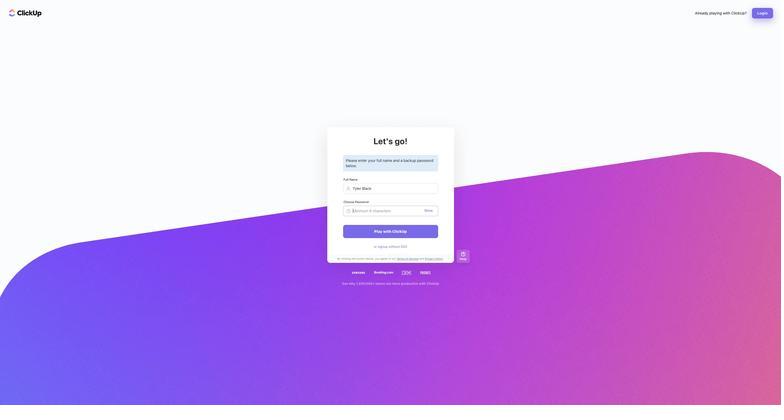 Task type: vqa. For each thing, say whether or not it's contained in the screenshot.
Already playing with ClickUp?
yes



Task type: describe. For each thing, give the bounding box(es) containing it.
play with clickup
[[374, 229, 407, 234]]

0 vertical spatial with
[[723, 11, 731, 15]]

below.
[[346, 164, 357, 168]]

please
[[346, 159, 357, 163]]

help
[[460, 257, 467, 261]]

your
[[368, 159, 376, 163]]

full name
[[344, 178, 358, 181]]

Choose Password password field
[[343, 206, 438, 216]]

1 vertical spatial clickup
[[427, 282, 439, 286]]

productive
[[401, 282, 418, 286]]

already playing with clickup?
[[695, 11, 747, 15]]

name
[[383, 159, 392, 163]]

1,000,000+
[[356, 282, 375, 286]]

clicking
[[341, 257, 351, 261]]

clickup inside the play with clickup button
[[392, 229, 407, 234]]

login
[[758, 11, 768, 15]]

or
[[374, 245, 377, 249]]

policy
[[435, 257, 443, 261]]

name
[[350, 178, 358, 181]]

play
[[374, 229, 382, 234]]

backup
[[404, 159, 416, 163]]

help link
[[457, 250, 470, 263]]

privacy policy link
[[424, 257, 443, 261]]

clickup?
[[732, 11, 747, 15]]

by
[[337, 257, 341, 261]]

sign up element
[[343, 155, 438, 238]]

why
[[349, 282, 355, 286]]

above,
[[366, 257, 374, 261]]

and inside please enter your full name and a backup password below.
[[393, 159, 400, 163]]

terms of service link
[[396, 257, 419, 261]]

the
[[352, 257, 356, 261]]

signup
[[378, 245, 388, 249]]

you
[[375, 257, 380, 261]]

by clicking the button above, you agree to our terms of service and privacy policy .
[[337, 257, 444, 261]]

see
[[342, 282, 348, 286]]

choose password
[[344, 200, 369, 204]]

see why 1,000,000+ teams are more productive with clickup
[[342, 282, 439, 286]]



Task type: locate. For each thing, give the bounding box(es) containing it.
0 vertical spatial and
[[393, 159, 400, 163]]

terms
[[397, 257, 405, 261]]

clickup up sso
[[392, 229, 407, 234]]

login link
[[752, 8, 773, 18]]

of
[[406, 257, 408, 261]]

full
[[377, 159, 382, 163]]

with right 'playing'
[[723, 11, 731, 15]]

are
[[386, 282, 391, 286]]

with right productive
[[419, 282, 426, 286]]

without
[[389, 245, 400, 249]]

0 vertical spatial clickup
[[392, 229, 407, 234]]

enter
[[358, 159, 367, 163]]

let's
[[374, 136, 393, 146]]

clickup right productive
[[427, 282, 439, 286]]

a
[[401, 159, 403, 163]]

service
[[409, 257, 419, 261]]

and left privacy
[[419, 257, 424, 261]]

choose
[[344, 200, 354, 204]]

to
[[388, 257, 391, 261]]

play with clickup button
[[343, 225, 438, 238]]

show
[[425, 209, 433, 213]]

sso
[[401, 245, 407, 249]]

2 horizontal spatial with
[[723, 11, 731, 15]]

1 vertical spatial and
[[419, 257, 424, 261]]

more
[[392, 282, 400, 286]]

playing
[[710, 11, 722, 15]]

full
[[344, 178, 349, 181]]

0 horizontal spatial with
[[383, 229, 392, 234]]

our
[[392, 257, 396, 261]]

1 vertical spatial with
[[383, 229, 392, 234]]

clickup
[[392, 229, 407, 234], [427, 282, 439, 286]]

password
[[417, 159, 434, 163]]

go!
[[395, 136, 408, 146]]

already
[[695, 11, 709, 15]]

2 vertical spatial with
[[419, 282, 426, 286]]

password
[[355, 200, 369, 204]]

with right play
[[383, 229, 392, 234]]

.
[[443, 257, 444, 261]]

1 horizontal spatial clickup
[[427, 282, 439, 286]]

1 horizontal spatial with
[[419, 282, 426, 286]]

let's go!
[[374, 136, 408, 146]]

or signup without sso
[[374, 245, 407, 249]]

button
[[357, 257, 365, 261]]

show link
[[425, 209, 433, 213]]

1 horizontal spatial and
[[419, 257, 424, 261]]

agree
[[380, 257, 388, 261]]

or signup without sso link
[[374, 245, 407, 249]]

teams
[[376, 282, 385, 286]]

please enter your full name and a backup password below.
[[346, 159, 434, 168]]

and
[[393, 159, 400, 163], [419, 257, 424, 261]]

0 horizontal spatial clickup
[[392, 229, 407, 234]]

and left a
[[393, 159, 400, 163]]

with inside button
[[383, 229, 392, 234]]

with
[[723, 11, 731, 15], [383, 229, 392, 234], [419, 282, 426, 286]]

clickup - home image
[[9, 9, 42, 17]]

0 horizontal spatial and
[[393, 159, 400, 163]]

privacy
[[425, 257, 435, 261]]



